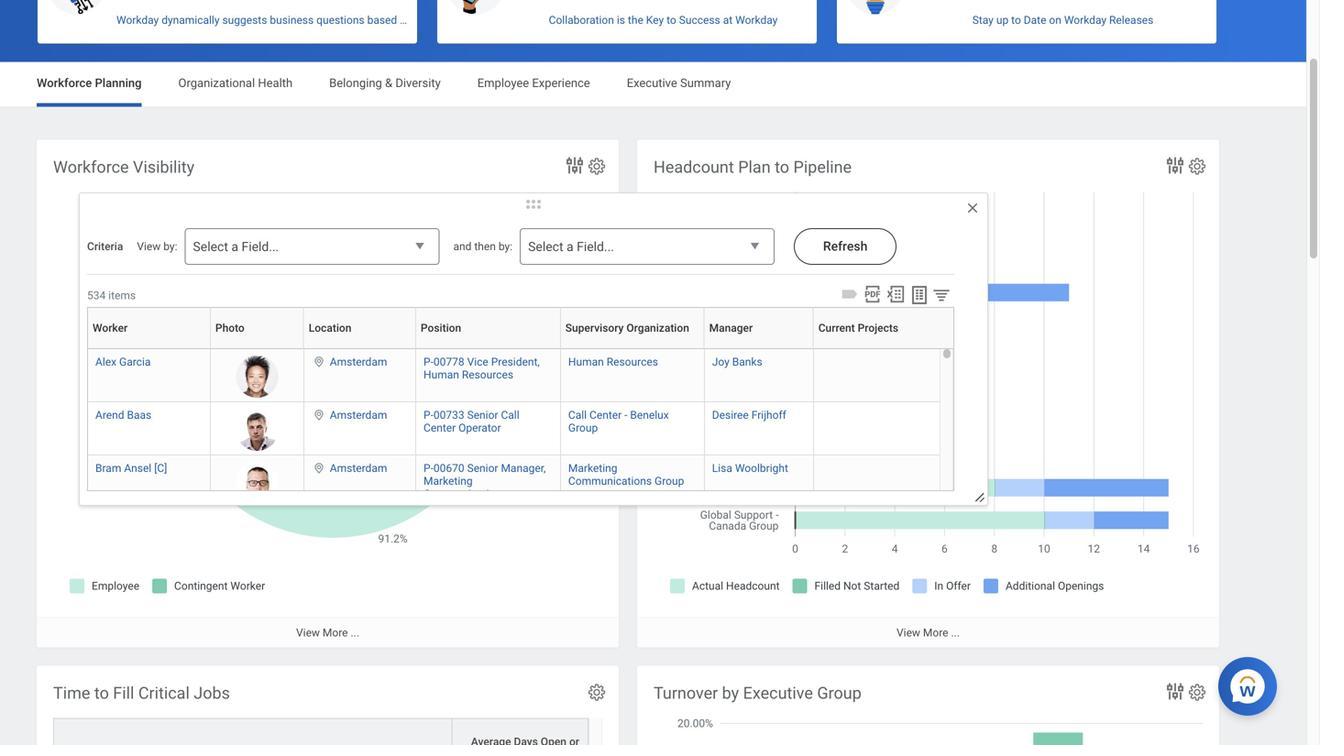 Task type: vqa. For each thing, say whether or not it's contained in the screenshot.
More in WORKFORCE VISIBILITY Element
yes



Task type: describe. For each thing, give the bounding box(es) containing it.
visibility
[[133, 158, 195, 177]]

time to fill critical jobs element
[[37, 666, 619, 746]]

to right up
[[1012, 14, 1022, 27]]

p-00733 senior call center operator link
[[424, 405, 520, 435]]

a for first 'select a field...' 'popup button' from the left
[[232, 239, 239, 255]]

desiree
[[713, 409, 749, 422]]

human resources link
[[569, 352, 659, 369]]

by
[[723, 684, 740, 704]]

2 by: from the left
[[499, 240, 513, 253]]

employee
[[478, 76, 529, 90]]

to inside 'link'
[[667, 14, 677, 27]]

releases
[[1110, 14, 1154, 27]]

planning
[[95, 76, 142, 90]]

close image
[[966, 201, 981, 216]]

location image for p-00733 senior call center operator
[[312, 409, 326, 422]]

call inside call center - benelux group
[[569, 409, 587, 422]]

-
[[625, 409, 628, 422]]

turnover by executive group element
[[638, 666, 1220, 746]]

amsterdam for p-00733 senior call center operator
[[330, 409, 387, 422]]

location image for p-00670 senior manager, marketing communications
[[312, 462, 326, 475]]

desiree frijhoff
[[713, 409, 787, 422]]

banks
[[733, 356, 763, 369]]

items
[[108, 289, 136, 302]]

1 select a field... button from the left
[[185, 228, 440, 266]]

experience
[[532, 76, 590, 90]]

position button
[[421, 307, 568, 349]]

supervisory
[[566, 322, 624, 335]]

belonging
[[329, 76, 382, 90]]

export to worksheets image
[[909, 284, 931, 306]]

alex garcia link
[[95, 352, 151, 369]]

time
[[53, 684, 90, 704]]

center inside p-00733 senior call center operator
[[424, 422, 456, 435]]

view for workforce
[[296, 627, 320, 640]]

2 field... from the left
[[577, 239, 615, 255]]

alex garcia
[[95, 356, 151, 369]]

executive summary
[[627, 76, 731, 90]]

pipeline
[[794, 158, 852, 177]]

select a field... for first 'select a field...' 'popup button' from the left
[[193, 239, 279, 255]]

then
[[475, 240, 496, 253]]

organization
[[627, 322, 690, 335]]

stay
[[973, 14, 994, 27]]

organizational
[[178, 76, 255, 90]]

call inside p-00733 senior call center operator
[[501, 409, 520, 422]]

headcount plan to pipeline
[[654, 158, 852, 177]]

configure turnover by executive group image
[[1188, 683, 1208, 703]]

1 field... from the left
[[242, 239, 279, 255]]

success
[[679, 14, 721, 27]]

president,
[[491, 356, 540, 369]]

1 workday from the left
[[117, 14, 159, 27]]

00670
[[434, 462, 465, 475]]

marketing communications group link
[[569, 459, 685, 488]]

marketing inside marketing communications group
[[569, 462, 618, 475]]

health
[[258, 76, 293, 90]]

&
[[385, 76, 393, 90]]

amsterdam for p-00778 vice president, human resources
[[330, 356, 387, 369]]

amsterdam link for p-00778 vice president, human resources
[[330, 352, 387, 369]]

photo button
[[215, 307, 311, 349]]

workday inside 'link'
[[736, 14, 778, 27]]

critical
[[138, 684, 190, 704]]

view printable version (pdf) image
[[863, 284, 883, 305]]

criteria
[[87, 240, 123, 253]]

arend
[[95, 409, 124, 422]]

to left fill
[[94, 684, 109, 704]]

select for first 'select a field...' 'popup button' from the left
[[193, 239, 228, 255]]

amsterdam link for p-00733 senior call center operator
[[330, 405, 387, 422]]

view by:
[[137, 240, 177, 253]]

workforce for workforce planning
[[37, 76, 92, 90]]

view more ... for workforce visibility
[[296, 627, 360, 640]]

headcount plan to pipeline element
[[638, 140, 1220, 648]]

2 on from the left
[[1050, 14, 1062, 27]]

more for workforce visibility
[[323, 627, 348, 640]]

desiree frijhoff link
[[713, 405, 787, 422]]

2 select a field... button from the left
[[520, 228, 775, 266]]

belonging & diversity
[[329, 76, 441, 90]]

configure time to fill critical jobs image
[[587, 683, 607, 703]]

date
[[1024, 14, 1047, 27]]

p- for 00778
[[424, 356, 434, 369]]

... for headcount plan to pipeline
[[952, 627, 960, 640]]

collaboration is the key to success at workday link
[[438, 6, 817, 34]]

00778
[[434, 356, 465, 369]]

summary
[[681, 76, 731, 90]]

human resources
[[569, 356, 659, 369]]

534 count
[[293, 340, 374, 415]]

baas
[[127, 409, 152, 422]]

key
[[647, 14, 664, 27]]

tenant
[[439, 14, 470, 27]]

questions
[[317, 14, 365, 27]]

lisa woolbright
[[713, 462, 789, 475]]

diversity
[[396, 76, 441, 90]]

0 vertical spatial executive
[[627, 76, 678, 90]]

workday dynamically suggests business questions based on your tenant link
[[38, 6, 470, 34]]

jobs
[[194, 684, 230, 704]]

1 by: from the left
[[163, 240, 177, 253]]

lisa
[[713, 462, 733, 475]]

current
[[819, 322, 856, 335]]

534 for 534 count
[[293, 340, 374, 395]]

and
[[454, 240, 472, 253]]

dynamically
[[162, 14, 220, 27]]

operator
[[459, 422, 501, 435]]

534 items
[[87, 289, 136, 302]]

3 workday from the left
[[1065, 14, 1107, 27]]

stay up to date on workday releases
[[973, 14, 1154, 27]]

the
[[628, 14, 644, 27]]

call center - benelux group link
[[569, 405, 669, 435]]

534 for 534 items
[[87, 289, 106, 302]]

communications inside marketing communications group
[[569, 475, 652, 488]]

0 horizontal spatial view
[[137, 240, 161, 253]]

manager button
[[710, 307, 821, 349]]

workforce for workforce visibility
[[53, 158, 129, 177]]

benelux
[[631, 409, 669, 422]]

communications inside p-00670 senior manager, marketing communications
[[424, 488, 507, 501]]

p-00733 senior call center operator
[[424, 409, 520, 435]]

call center - benelux group
[[569, 409, 669, 435]]

resize modal image
[[974, 492, 988, 505]]

configure and view chart data image for turnover by executive group
[[1165, 681, 1187, 703]]

employee's photo (alex garcia) image
[[236, 356, 278, 398]]



Task type: locate. For each thing, give the bounding box(es) containing it.
supervisory organization
[[566, 322, 690, 335]]

2 view more ... link from the left
[[638, 618, 1220, 648]]

2 amsterdam link from the top
[[330, 405, 387, 422]]

1 horizontal spatial resources
[[607, 356, 659, 369]]

amsterdam down location 'button'
[[330, 356, 387, 369]]

2 vertical spatial group
[[818, 684, 862, 704]]

workforce inside tab list
[[37, 76, 92, 90]]

joy banks
[[713, 356, 763, 369]]

human inside the p-00778 vice president, human resources
[[424, 369, 459, 382]]

... for workforce visibility
[[351, 627, 360, 640]]

0 horizontal spatial view more ...
[[296, 627, 360, 640]]

more
[[323, 627, 348, 640], [924, 627, 949, 640]]

p-00670 senior manager, marketing communications link
[[424, 459, 546, 501]]

0 horizontal spatial select a field... button
[[185, 228, 440, 266]]

stay up to date on workday releases link
[[838, 6, 1217, 34]]

lisa woolbright link
[[713, 459, 789, 475]]

view more ...
[[296, 627, 360, 640], [897, 627, 960, 640]]

arend baas
[[95, 409, 152, 422]]

view right "criteria"
[[137, 240, 161, 253]]

select down move modal icon
[[528, 239, 564, 255]]

0 horizontal spatial human
[[424, 369, 459, 382]]

3 amsterdam from the top
[[330, 462, 387, 475]]

view more ... up time to fill critical jobs element
[[296, 627, 360, 640]]

field...
[[242, 239, 279, 255], [577, 239, 615, 255]]

to right "plan"
[[775, 158, 790, 177]]

amsterdam link down the 534 dropdown button
[[330, 405, 387, 422]]

1 vertical spatial configure and view chart data image
[[1165, 681, 1187, 703]]

projects
[[858, 322, 899, 335]]

3 p- from the top
[[424, 462, 434, 475]]

collaboration is the key to success at workday
[[549, 14, 778, 27]]

1 vertical spatial workforce
[[53, 158, 129, 177]]

0 horizontal spatial workday
[[117, 14, 159, 27]]

amsterdam link for p-00670 senior manager, marketing communications
[[330, 459, 387, 475]]

view more ... inside workforce visibility element
[[296, 627, 360, 640]]

workforce visibility
[[53, 158, 195, 177]]

1 horizontal spatial configure and view chart data image
[[1165, 681, 1187, 703]]

select
[[193, 239, 228, 255], [528, 239, 564, 255]]

0 horizontal spatial center
[[424, 422, 456, 435]]

view more ... link up time to fill critical jobs element
[[37, 618, 619, 648]]

marketing inside p-00670 senior manager, marketing communications
[[424, 475, 473, 488]]

is
[[617, 14, 626, 27]]

workforce left the visibility
[[53, 158, 129, 177]]

p- left operator
[[424, 409, 434, 422]]

amsterdam link down location 'button'
[[330, 352, 387, 369]]

select a field... button up supervisory organization button
[[520, 228, 775, 266]]

joy
[[713, 356, 730, 369]]

p- inside p-00670 senior manager, marketing communications
[[424, 462, 434, 475]]

0 horizontal spatial on
[[400, 14, 412, 27]]

view for headcount
[[897, 627, 921, 640]]

1 vertical spatial 534
[[293, 340, 374, 395]]

1 location image from the top
[[312, 356, 326, 369]]

executive right the by
[[744, 684, 814, 704]]

move modal image
[[516, 194, 552, 216]]

employee experience
[[478, 76, 590, 90]]

field... down configure workforce visibility icon
[[577, 239, 615, 255]]

p-00778 vice president, human resources link
[[424, 352, 540, 382]]

1 amsterdam link from the top
[[330, 352, 387, 369]]

00733
[[434, 409, 465, 422]]

1 horizontal spatial human
[[569, 356, 604, 369]]

amsterdam link
[[330, 352, 387, 369], [330, 405, 387, 422], [330, 459, 387, 475]]

amsterdam
[[330, 356, 387, 369], [330, 409, 387, 422], [330, 462, 387, 475]]

1 select a field... from the left
[[193, 239, 279, 255]]

garcia
[[119, 356, 151, 369]]

1 view more ... from the left
[[296, 627, 360, 640]]

call left '-'
[[569, 409, 587, 422]]

0 horizontal spatial a
[[232, 239, 239, 255]]

configure headcount plan to pipeline image
[[1188, 156, 1208, 177]]

select a field... down move modal icon
[[528, 239, 615, 255]]

amsterdam link down count
[[330, 459, 387, 475]]

to
[[667, 14, 677, 27], [1012, 14, 1022, 27], [775, 158, 790, 177], [94, 684, 109, 704]]

view more ... link for workforce visibility
[[37, 618, 619, 648]]

more for headcount plan to pipeline
[[924, 627, 949, 640]]

0 vertical spatial workforce
[[37, 76, 92, 90]]

0 horizontal spatial configure and view chart data image
[[564, 155, 586, 177]]

workforce left planning
[[37, 76, 92, 90]]

2 select a field... from the left
[[528, 239, 615, 255]]

1 vertical spatial p-
[[424, 409, 434, 422]]

turnover by executive group
[[654, 684, 862, 704]]

configure and view chart data image inside the turnover by executive group element
[[1165, 681, 1187, 703]]

senior for manager,
[[467, 462, 499, 475]]

500 items is the maximum that can be tagged at once image
[[840, 284, 860, 305]]

marketing communications group
[[569, 462, 685, 488]]

select a field... button up location
[[185, 228, 440, 266]]

tab list
[[18, 63, 1289, 107]]

0 horizontal spatial more
[[323, 627, 348, 640]]

a right 'view by:'
[[232, 239, 239, 255]]

collaboration
[[549, 14, 615, 27]]

2 vertical spatial amsterdam link
[[330, 459, 387, 475]]

senior right 00670
[[467, 462, 499, 475]]

p- inside p-00733 senior call center operator
[[424, 409, 434, 422]]

group inside call center - benelux group
[[569, 422, 598, 435]]

senior
[[467, 409, 499, 422], [467, 462, 499, 475]]

worker
[[93, 322, 128, 335]]

employee's photo (arend baas) image
[[236, 409, 278, 451]]

1 horizontal spatial communications
[[569, 475, 652, 488]]

field... up photo button
[[242, 239, 279, 255]]

0 horizontal spatial 534
[[87, 289, 106, 302]]

1 vertical spatial group
[[655, 475, 685, 488]]

1 vertical spatial amsterdam link
[[330, 405, 387, 422]]

tab list containing workforce planning
[[18, 63, 1289, 107]]

alex
[[95, 356, 117, 369]]

1 horizontal spatial 534
[[293, 340, 374, 395]]

row inside time to fill critical jobs element
[[53, 719, 589, 746]]

view more ... for headcount plan to pipeline
[[897, 627, 960, 640]]

... up the turnover by executive group element
[[952, 627, 960, 640]]

0 horizontal spatial call
[[501, 409, 520, 422]]

view more ... link up the turnover by executive group element
[[638, 618, 1220, 648]]

human
[[569, 356, 604, 369], [424, 369, 459, 382]]

workforce visibility element
[[37, 140, 619, 648]]

view more ... up the turnover by executive group element
[[897, 627, 960, 640]]

view inside workforce visibility element
[[296, 627, 320, 640]]

1 vertical spatial amsterdam
[[330, 409, 387, 422]]

1 horizontal spatial select
[[528, 239, 564, 255]]

0 horizontal spatial by:
[[163, 240, 177, 253]]

count
[[318, 401, 349, 415]]

configure and view chart data image left the configure turnover by executive group icon
[[1165, 681, 1187, 703]]

select a field... right 'view by:'
[[193, 239, 279, 255]]

up
[[997, 14, 1009, 27]]

workday left releases
[[1065, 14, 1107, 27]]

a for 1st 'select a field...' 'popup button' from right
[[567, 239, 574, 255]]

executive left "summary"
[[627, 76, 678, 90]]

1 a from the left
[[232, 239, 239, 255]]

1 horizontal spatial view more ... link
[[638, 618, 1220, 648]]

... inside the headcount plan to pipeline element
[[952, 627, 960, 640]]

0 horizontal spatial view more ... link
[[37, 618, 619, 648]]

view more ... link for headcount plan to pipeline
[[638, 618, 1220, 648]]

supervisory organization button
[[566, 307, 711, 349]]

0 horizontal spatial ...
[[351, 627, 360, 640]]

configure and view chart data image left configure workforce visibility icon
[[564, 155, 586, 177]]

2 horizontal spatial group
[[818, 684, 862, 704]]

1 vertical spatial executive
[[744, 684, 814, 704]]

location image for p-00778 vice president, human resources
[[312, 356, 326, 369]]

employee's photo (bram ansel [c]) image
[[236, 462, 278, 505]]

2 workday from the left
[[736, 14, 778, 27]]

0 horizontal spatial select
[[193, 239, 228, 255]]

1 vertical spatial senior
[[467, 462, 499, 475]]

communications down call center - benelux group
[[569, 475, 652, 488]]

2 vertical spatial amsterdam
[[330, 462, 387, 475]]

on
[[400, 14, 412, 27], [1050, 14, 1062, 27]]

p- for 00733
[[424, 409, 434, 422]]

2 more from the left
[[924, 627, 949, 640]]

workday left the dynamically
[[117, 14, 159, 27]]

group inside marketing communications group
[[655, 475, 685, 488]]

bram ansel [c] link
[[95, 459, 167, 475]]

0 horizontal spatial communications
[[424, 488, 507, 501]]

row
[[53, 719, 589, 746]]

1 horizontal spatial select a field...
[[528, 239, 615, 255]]

1 horizontal spatial field...
[[577, 239, 615, 255]]

0 horizontal spatial select a field...
[[193, 239, 279, 255]]

...
[[351, 627, 360, 640], [952, 627, 960, 640]]

current projects button
[[819, 322, 935, 335]]

534 down location
[[293, 340, 374, 395]]

1 horizontal spatial on
[[1050, 14, 1062, 27]]

1 horizontal spatial group
[[655, 475, 685, 488]]

configure workforce visibility image
[[587, 156, 607, 177]]

3 location image from the top
[[312, 462, 326, 475]]

0 vertical spatial amsterdam
[[330, 356, 387, 369]]

human inside "human resources" link
[[569, 356, 604, 369]]

location
[[309, 322, 352, 335]]

2 view more ... from the left
[[897, 627, 960, 640]]

2 vertical spatial p-
[[424, 462, 434, 475]]

1 view more ... link from the left
[[37, 618, 619, 648]]

1 senior from the top
[[467, 409, 499, 422]]

to right key
[[667, 14, 677, 27]]

0 horizontal spatial executive
[[627, 76, 678, 90]]

fill
[[113, 684, 134, 704]]

manager,
[[501, 462, 546, 475]]

based
[[367, 14, 397, 27]]

2 ... from the left
[[952, 627, 960, 640]]

2 call from the left
[[569, 409, 587, 422]]

refresh
[[824, 239, 868, 254]]

amsterdam down count
[[330, 462, 387, 475]]

more inside the headcount plan to pipeline element
[[924, 627, 949, 640]]

select a field...
[[193, 239, 279, 255], [528, 239, 615, 255]]

p- inside the p-00778 vice president, human resources
[[424, 356, 434, 369]]

1 horizontal spatial call
[[569, 409, 587, 422]]

1 horizontal spatial ...
[[952, 627, 960, 640]]

bram ansel [c]
[[95, 462, 167, 475]]

by: right then
[[499, 240, 513, 253]]

1 call from the left
[[501, 409, 520, 422]]

marketing down call center - benelux group
[[569, 462, 618, 475]]

view inside the headcount plan to pipeline element
[[897, 627, 921, 640]]

0 horizontal spatial group
[[569, 422, 598, 435]]

1 on from the left
[[400, 14, 412, 27]]

2 location image from the top
[[312, 409, 326, 422]]

location button
[[309, 307, 423, 349]]

group
[[569, 422, 598, 435], [655, 475, 685, 488], [818, 684, 862, 704]]

senior for call
[[467, 409, 499, 422]]

534 left items
[[87, 289, 106, 302]]

senior right 00733
[[467, 409, 499, 422]]

0 horizontal spatial resources
[[462, 369, 514, 382]]

3 amsterdam link from the top
[[330, 459, 387, 475]]

location image down location
[[312, 356, 326, 369]]

center
[[590, 409, 622, 422], [424, 422, 456, 435]]

location image down the 534 dropdown button
[[312, 409, 326, 422]]

0 vertical spatial p-
[[424, 356, 434, 369]]

1 p- from the top
[[424, 356, 434, 369]]

2 p- from the top
[[424, 409, 434, 422]]

0 vertical spatial 534
[[87, 289, 106, 302]]

p-00670 senior manager, marketing communications
[[424, 462, 546, 501]]

2 a from the left
[[567, 239, 574, 255]]

suggests
[[222, 14, 267, 27]]

1 horizontal spatial center
[[590, 409, 622, 422]]

0 vertical spatial amsterdam link
[[330, 352, 387, 369]]

joy banks link
[[713, 352, 763, 369]]

0 horizontal spatial marketing
[[424, 475, 473, 488]]

... inside workforce visibility element
[[351, 627, 360, 640]]

workday dynamically suggests business questions based on your tenant
[[117, 14, 470, 27]]

location image down count
[[312, 462, 326, 475]]

center left operator
[[424, 422, 456, 435]]

on right date
[[1050, 14, 1062, 27]]

workday right at
[[736, 14, 778, 27]]

0 vertical spatial group
[[569, 422, 598, 435]]

ansel
[[124, 462, 152, 475]]

view up time to fill critical jobs element
[[296, 627, 320, 640]]

human down supervisory
[[569, 356, 604, 369]]

current projects
[[819, 322, 899, 335]]

configure and view chart data image
[[564, 155, 586, 177], [1165, 681, 1187, 703]]

amsterdam down the 534 dropdown button
[[330, 409, 387, 422]]

plan
[[739, 158, 771, 177]]

1 horizontal spatial view
[[296, 627, 320, 640]]

bram
[[95, 462, 121, 475]]

toolbar
[[838, 284, 955, 307]]

p-00778 vice president, human resources
[[424, 356, 540, 382]]

center left '-'
[[590, 409, 622, 422]]

on left your
[[400, 14, 412, 27]]

configure and view chart data image
[[1165, 155, 1187, 177]]

0 vertical spatial senior
[[467, 409, 499, 422]]

refresh button
[[795, 228, 897, 265]]

1 horizontal spatial by:
[[499, 240, 513, 253]]

534 inside workforce visibility element
[[293, 340, 374, 395]]

2 amsterdam from the top
[[330, 409, 387, 422]]

turnover
[[654, 684, 718, 704]]

select for 1st 'select a field...' 'popup button' from right
[[528, 239, 564, 255]]

select to filter grid data image
[[932, 285, 952, 305]]

p- down 00733
[[424, 462, 434, 475]]

534
[[87, 289, 106, 302], [293, 340, 374, 395]]

senior inside p-00733 senior call center operator
[[467, 409, 499, 422]]

2 select from the left
[[528, 239, 564, 255]]

1 horizontal spatial workday
[[736, 14, 778, 27]]

manager
[[710, 322, 753, 335]]

2 senior from the top
[[467, 462, 499, 475]]

your
[[415, 14, 436, 27]]

1 horizontal spatial select a field... button
[[520, 228, 775, 266]]

at
[[724, 14, 733, 27]]

select right 'view by:'
[[193, 239, 228, 255]]

woolbright
[[736, 462, 789, 475]]

a
[[232, 239, 239, 255], [567, 239, 574, 255]]

p- for 00670
[[424, 462, 434, 475]]

communications down 00670
[[424, 488, 507, 501]]

view more ... inside the headcount plan to pipeline element
[[897, 627, 960, 640]]

more up the turnover by executive group element
[[924, 627, 949, 640]]

1 more from the left
[[323, 627, 348, 640]]

1 horizontal spatial a
[[567, 239, 574, 255]]

resources inside the p-00778 vice president, human resources
[[462, 369, 514, 382]]

0 horizontal spatial field...
[[242, 239, 279, 255]]

arend baas link
[[95, 405, 152, 422]]

a right then
[[567, 239, 574, 255]]

configure and view chart data image inside workforce visibility element
[[564, 155, 586, 177]]

more inside workforce visibility element
[[323, 627, 348, 640]]

amsterdam for p-00670 senior manager, marketing communications
[[330, 462, 387, 475]]

1 horizontal spatial executive
[[744, 684, 814, 704]]

2 horizontal spatial view
[[897, 627, 921, 640]]

workforce planning
[[37, 76, 142, 90]]

1 horizontal spatial view more ...
[[897, 627, 960, 640]]

vice
[[467, 356, 489, 369]]

p- down position on the top left of the page
[[424, 356, 434, 369]]

marketing down operator
[[424, 475, 473, 488]]

2 vertical spatial location image
[[312, 462, 326, 475]]

communications
[[569, 475, 652, 488], [424, 488, 507, 501]]

position
[[421, 322, 462, 335]]

1 horizontal spatial marketing
[[569, 462, 618, 475]]

1 amsterdam from the top
[[330, 356, 387, 369]]

call down president,
[[501, 409, 520, 422]]

center inside call center - benelux group
[[590, 409, 622, 422]]

... up time to fill critical jobs element
[[351, 627, 360, 640]]

0 vertical spatial configure and view chart data image
[[564, 155, 586, 177]]

human left the 'vice'
[[424, 369, 459, 382]]

0 vertical spatial location image
[[312, 356, 326, 369]]

time to fill critical jobs
[[53, 684, 230, 704]]

location image
[[312, 356, 326, 369], [312, 409, 326, 422], [312, 462, 326, 475]]

headcount
[[654, 158, 735, 177]]

1 select from the left
[[193, 239, 228, 255]]

1 horizontal spatial more
[[924, 627, 949, 640]]

export to excel image
[[886, 284, 906, 305]]

select a field... for 1st 'select a field...' 'popup button' from right
[[528, 239, 615, 255]]

1 vertical spatial location image
[[312, 409, 326, 422]]

senior inside p-00670 senior manager, marketing communications
[[467, 462, 499, 475]]

2 horizontal spatial workday
[[1065, 14, 1107, 27]]

more up time to fill critical jobs element
[[323, 627, 348, 640]]

configure and view chart data image for workforce visibility
[[564, 155, 586, 177]]

view up the turnover by executive group element
[[897, 627, 921, 640]]

view more ... link
[[37, 618, 619, 648], [638, 618, 1220, 648]]

by: right "criteria"
[[163, 240, 177, 253]]

1 ... from the left
[[351, 627, 360, 640]]



